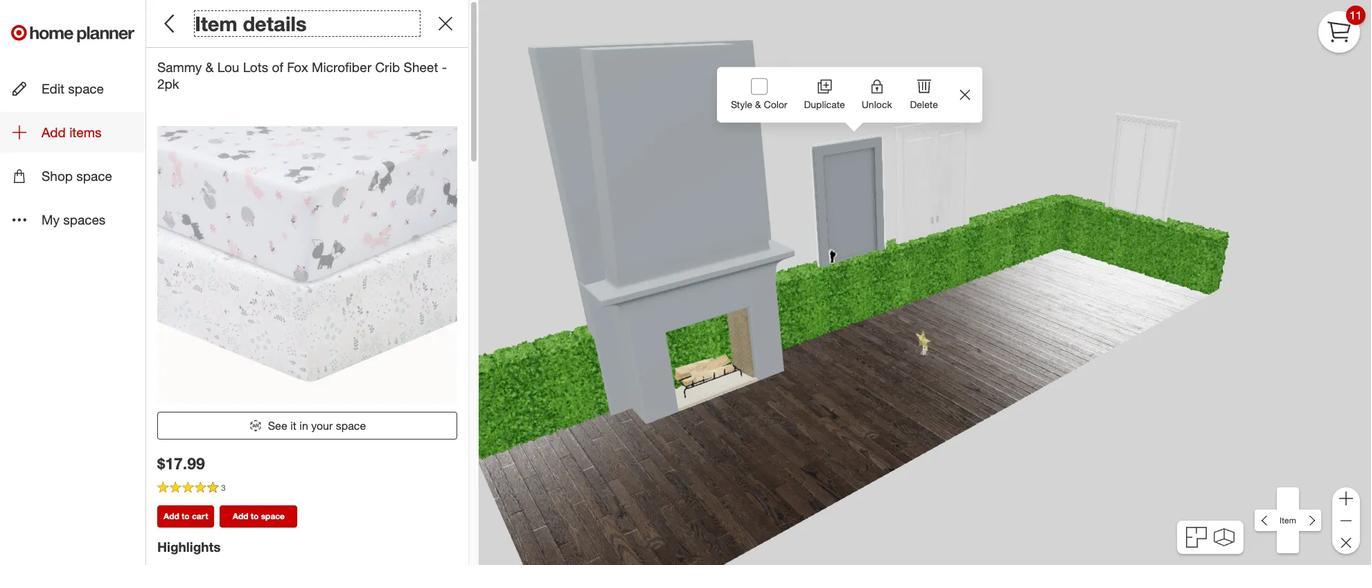 Task type: describe. For each thing, give the bounding box(es) containing it.
add for add to space
[[233, 511, 249, 521]]

microfiber
[[312, 59, 372, 75]]

item for item details
[[195, 11, 237, 36]]

-
[[442, 59, 447, 75]]

sammy &#38; lou lots of fox microfiber crib sheet - 2pk image
[[157, 103, 458, 403]]

$17.99
[[157, 453, 205, 473]]

see
[[268, 419, 288, 432]]

sammy & lou lots of fox microfiber crib sheet - 2pk
[[157, 59, 447, 92]]

11 button
[[1319, 6, 1366, 53]]

to for space
[[251, 511, 259, 521]]

my spaces
[[42, 212, 106, 228]]

shop space
[[42, 168, 112, 184]]

delete button
[[901, 67, 948, 120]]

details
[[243, 11, 307, 36]]

in
[[300, 419, 308, 432]]

my spaces button
[[0, 199, 146, 240]]

of
[[272, 59, 284, 75]]

add items
[[42, 124, 102, 140]]

sammy
[[157, 59, 202, 75]]

see it in your space button
[[157, 412, 458, 439]]

highlights
[[157, 538, 221, 554]]

lots
[[243, 59, 268, 75]]

add items button
[[0, 112, 146, 153]]

spaces
[[63, 212, 106, 228]]

edit space button
[[0, 68, 146, 109]]

style & color
[[731, 98, 788, 110]]

add to space
[[233, 511, 285, 521]]

add to cart button
[[157, 505, 214, 527]]

lou
[[217, 59, 239, 75]]

edit
[[42, 80, 65, 96]]

items
[[69, 124, 102, 140]]



Task type: locate. For each thing, give the bounding box(es) containing it.
duplicate
[[805, 98, 846, 110]]

to left cart
[[182, 511, 190, 521]]

top view button icon image
[[1187, 527, 1208, 548]]

& inside sammy & lou lots of fox microfiber crib sheet - 2pk
[[206, 59, 214, 75]]

delete
[[911, 98, 939, 110]]

& left 'lou'
[[206, 59, 214, 75]]

add inside the add items button
[[42, 124, 66, 140]]

cart
[[192, 511, 208, 521]]

0 horizontal spatial add
[[42, 124, 66, 140]]

1 vertical spatial item
[[1281, 515, 1297, 525]]

item details
[[195, 11, 307, 36]]

move asset east by 6" image
[[1300, 509, 1322, 532]]

0 vertical spatial item
[[195, 11, 237, 36]]

2 to from the left
[[251, 511, 259, 521]]

&
[[206, 59, 214, 75], [756, 98, 762, 110]]

0 horizontal spatial item
[[195, 11, 237, 36]]

1 vertical spatial &
[[756, 98, 762, 110]]

item right move asset west by 6" icon
[[1281, 515, 1297, 525]]

11
[[1351, 8, 1363, 22]]

space
[[68, 80, 104, 96], [76, 168, 112, 184], [336, 419, 366, 432], [261, 511, 285, 521]]

sheet
[[404, 59, 438, 75]]

move asset west by 6" image
[[1256, 509, 1278, 532]]

see it in your space
[[268, 419, 366, 432]]

& right style
[[756, 98, 762, 110]]

unlock button
[[854, 67, 901, 120]]

& for sammy
[[206, 59, 214, 75]]

shop space button
[[0, 155, 146, 196]]

add to space button
[[220, 505, 298, 527]]

your
[[311, 419, 333, 432]]

front view button icon image
[[1214, 528, 1235, 547]]

to for cart
[[182, 511, 190, 521]]

it
[[291, 419, 297, 432]]

item for item
[[1281, 515, 1297, 525]]

add left cart
[[164, 511, 179, 521]]

to right cart
[[251, 511, 259, 521]]

color
[[764, 98, 788, 110]]

to
[[182, 511, 190, 521], [251, 511, 259, 521]]

item
[[195, 11, 237, 36], [1281, 515, 1297, 525]]

3
[[221, 483, 226, 493]]

style
[[731, 98, 753, 110]]

edit space
[[42, 80, 104, 96]]

add right cart
[[233, 511, 249, 521]]

add inside "add to space" button
[[233, 511, 249, 521]]

1 horizontal spatial item
[[1281, 515, 1297, 525]]

add to cart
[[164, 511, 208, 521]]

crib
[[375, 59, 400, 75]]

1 to from the left
[[182, 511, 190, 521]]

& inside 'button'
[[756, 98, 762, 110]]

add
[[42, 124, 66, 140], [164, 511, 179, 521], [233, 511, 249, 521]]

item up 'lou'
[[195, 11, 237, 36]]

add inside add to cart button
[[164, 511, 179, 521]]

duplicate button
[[796, 67, 854, 120]]

0 horizontal spatial to
[[182, 511, 190, 521]]

style & color button
[[723, 67, 796, 123]]

& for style
[[756, 98, 762, 110]]

1 horizontal spatial add
[[164, 511, 179, 521]]

0 horizontal spatial &
[[206, 59, 214, 75]]

add left items
[[42, 124, 66, 140]]

1 horizontal spatial to
[[251, 511, 259, 521]]

home planner landing page image
[[11, 11, 134, 55]]

add for add items
[[42, 124, 66, 140]]

0 vertical spatial &
[[206, 59, 214, 75]]

unlock
[[862, 98, 893, 110]]

shop
[[42, 168, 73, 184]]

2 horizontal spatial add
[[233, 511, 249, 521]]

my
[[42, 212, 60, 228]]

fox
[[287, 59, 308, 75]]

1 horizontal spatial &
[[756, 98, 762, 110]]

add for add to cart
[[164, 511, 179, 521]]

2pk
[[157, 76, 179, 92]]



Task type: vqa. For each thing, say whether or not it's contained in the screenshot.
THE *
no



